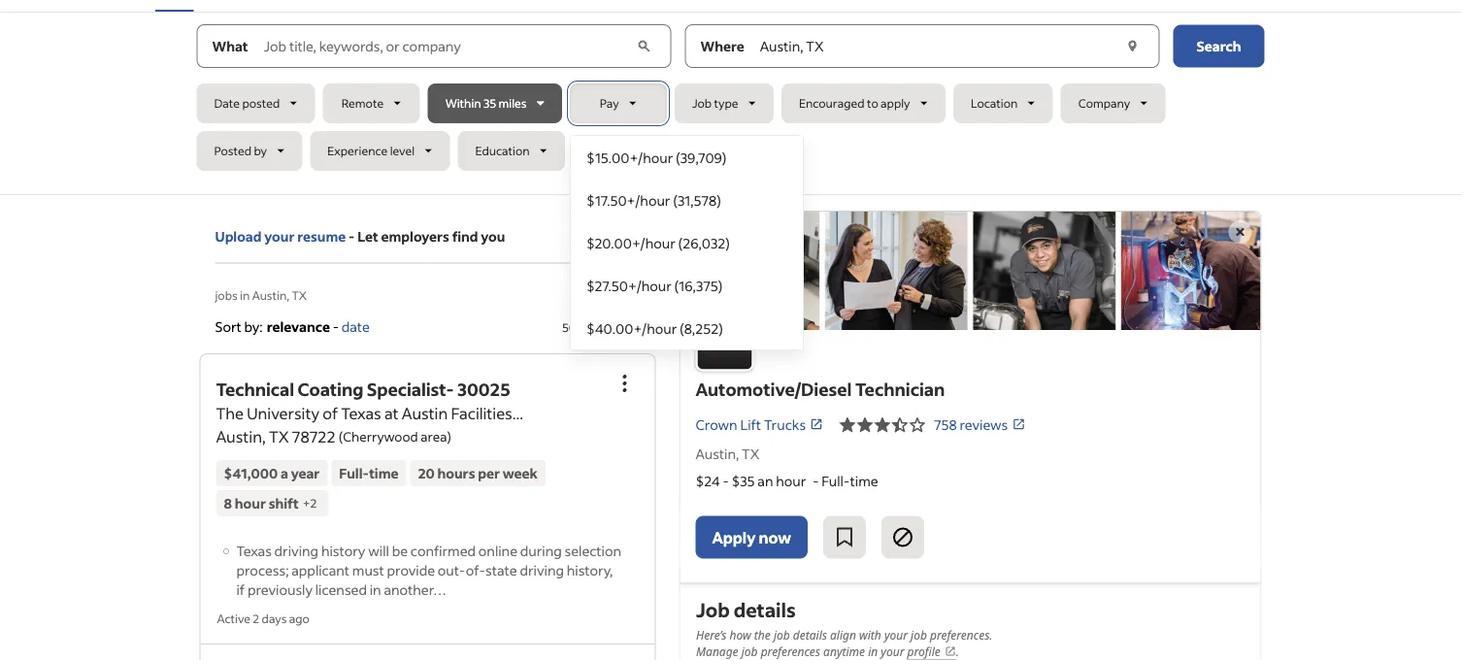Task type: vqa. For each thing, say whether or not it's contained in the screenshot.
the 8 hour shift + 2
yes



Task type: locate. For each thing, give the bounding box(es) containing it.
0 vertical spatial hour
[[776, 473, 807, 490]]

tx
[[292, 288, 307, 303], [269, 427, 289, 447], [742, 445, 760, 463]]

your right with
[[884, 627, 908, 643]]

job inside dropdown button
[[693, 96, 712, 111]]

job type
[[693, 96, 739, 111]]

(31,578)
[[673, 191, 722, 209]]

0 horizontal spatial job
[[741, 644, 758, 660]]

1 vertical spatial in
[[370, 581, 381, 598]]

full- down ( at the left of the page
[[339, 465, 369, 482]]

0 vertical spatial in
[[240, 288, 250, 303]]

must
[[352, 561, 384, 579]]

menu
[[570, 135, 804, 351]]

$15.00+/hour (39,709) link
[[571, 136, 803, 179]]

- left the date
[[333, 318, 339, 335]]

$20.00+/hour (26,032) link
[[571, 221, 803, 264]]

apply
[[713, 527, 756, 547]]

0 horizontal spatial hour
[[235, 495, 266, 512]]

employers
[[381, 228, 450, 245]]

details up the
[[734, 597, 796, 622]]

(8,252)
[[680, 320, 723, 337]]

driving
[[274, 542, 319, 559], [520, 561, 564, 579]]

facilities...
[[451, 403, 524, 423]]

lift
[[741, 416, 762, 434]]

education button
[[458, 131, 565, 171]]

a
[[281, 465, 288, 482]]

technician
[[856, 378, 945, 400]]

coating
[[298, 378, 364, 401]]

0 horizontal spatial clear element
[[634, 36, 655, 56]]

texas down technical coating specialist- 30025 button
[[341, 403, 381, 423]]

company button
[[1061, 84, 1166, 123]]

automotive/diesel technician
[[696, 378, 945, 400]]

driving up applicant
[[274, 542, 319, 559]]

cherrywood
[[343, 428, 418, 445]]

0 vertical spatial job
[[693, 96, 712, 111]]

texas inside technical coating specialist- 30025 the university of texas at austin facilities... austin, tx 78722 ( cherrywood area )
[[341, 403, 381, 423]]

within 35 miles
[[446, 96, 527, 111]]

full-time
[[339, 465, 399, 482]]

in
[[240, 288, 250, 303], [370, 581, 381, 598], [868, 644, 878, 660]]

50,153
[[562, 320, 596, 335]]

tx up relevance
[[292, 288, 307, 303]]

1 horizontal spatial clear image
[[1123, 36, 1143, 56]]

2 horizontal spatial tx
[[742, 445, 760, 463]]

$40.00+/hour (8,252) link
[[571, 307, 803, 350]]

details
[[734, 597, 796, 622], [793, 627, 827, 643]]

full- up save this job image
[[822, 473, 851, 490]]

area
[[421, 428, 447, 445]]

jobs up sort
[[215, 288, 238, 303]]

758
[[935, 416, 958, 434]]

clear image up pay popup button
[[634, 36, 655, 56]]

education
[[475, 143, 530, 158]]

tx down university
[[269, 427, 289, 447]]

1 vertical spatial hour
[[235, 495, 266, 512]]

0 vertical spatial texas
[[341, 403, 381, 423]]

year
[[291, 465, 320, 482]]

$41,000 a year
[[224, 465, 320, 482]]

job for job details
[[696, 597, 730, 622]]

1 clear image from the left
[[634, 36, 655, 56]]

1 horizontal spatial in
[[370, 581, 381, 598]]

$15.00+/hour
[[587, 149, 673, 166]]

specialist-
[[367, 378, 454, 401]]

austin, up by:
[[252, 288, 290, 303]]

0 vertical spatial driving
[[274, 542, 319, 559]]

texas up process;
[[237, 542, 272, 559]]

clear element for where
[[1123, 36, 1143, 56]]

details up manage job preferences anytime in your
[[793, 627, 827, 643]]

1 horizontal spatial hour
[[776, 473, 807, 490]]

2 clear image from the left
[[1123, 36, 1143, 56]]

job
[[774, 627, 790, 643], [911, 627, 927, 643], [741, 644, 758, 660]]

20
[[418, 465, 435, 482]]

1 horizontal spatial time
[[851, 473, 879, 490]]

not interested image
[[892, 526, 915, 549]]

job actions menu is collapsed image
[[613, 372, 637, 395]]

date link
[[342, 318, 370, 335]]

austin,
[[252, 288, 290, 303], [216, 427, 266, 447], [696, 445, 739, 463]]

2 clear element from the left
[[1123, 36, 1143, 56]]

job up here's
[[696, 597, 730, 622]]

0 horizontal spatial tx
[[269, 427, 289, 447]]

1 vertical spatial job
[[696, 597, 730, 622]]

encouraged to apply
[[799, 96, 911, 111]]

2 left "days"
[[253, 611, 260, 626]]

$15.00+/hour (39,709)
[[587, 149, 727, 166]]

0 horizontal spatial 2
[[253, 611, 260, 626]]

if
[[237, 581, 245, 598]]

clear image up company dropdown button
[[1123, 36, 1143, 56]]

upload your resume link
[[215, 226, 346, 247]]

job left type
[[693, 96, 712, 111]]

texas inside texas driving history will be confirmed online during selection process; applicant must provide out-of-state driving history, if previously licensed in another…
[[237, 542, 272, 559]]

technical coating specialist- 30025 button
[[216, 378, 511, 401]]

1 horizontal spatial clear element
[[1123, 36, 1143, 56]]

time down "cherrywood"
[[369, 465, 399, 482]]

applicant
[[292, 561, 350, 579]]

crown lift trucks logo image
[[680, 212, 1261, 330], [696, 313, 754, 371]]

1 clear element from the left
[[634, 36, 655, 56]]

2 vertical spatial in
[[868, 644, 878, 660]]

- left let
[[349, 228, 355, 245]]

align
[[830, 627, 856, 643]]

1 horizontal spatial full-
[[822, 473, 851, 490]]

0 vertical spatial 2
[[310, 496, 317, 511]]

None search field
[[197, 24, 1265, 351]]

0 horizontal spatial clear image
[[634, 36, 655, 56]]

$35
[[732, 473, 755, 490]]

in up by:
[[240, 288, 250, 303]]

$27.50+/hour
[[587, 277, 672, 294]]

job down how
[[741, 644, 758, 660]]

per
[[478, 465, 500, 482]]

- left $35
[[723, 473, 729, 490]]

austin, down the the
[[216, 427, 266, 447]]

help icon image
[[625, 320, 641, 335]]

will
[[368, 542, 389, 559]]

tx up $35
[[742, 445, 760, 463]]

anytime
[[823, 644, 865, 660]]

1 vertical spatial texas
[[237, 542, 272, 559]]

online
[[479, 542, 518, 559]]

time down 3.4 out of 5 stars. link to 758 company reviews (opens in a new tab) image
[[851, 473, 879, 490]]

clear element
[[634, 36, 655, 56], [1123, 36, 1143, 56]]

job up preferences
[[774, 627, 790, 643]]

experience level button
[[310, 131, 450, 171]]

save this job image
[[833, 526, 857, 549]]

1 horizontal spatial jobs
[[599, 320, 621, 335]]

clear element up company dropdown button
[[1123, 36, 1143, 56]]

hour right 8
[[235, 495, 266, 512]]

menu containing $15.00+/hour (39,709)
[[570, 135, 804, 351]]

20 hours per week
[[418, 465, 538, 482]]

texas
[[341, 403, 381, 423], [237, 542, 272, 559]]

your right upload
[[265, 228, 295, 245]]

driving down during
[[520, 561, 564, 579]]

tx inside technical coating specialist- 30025 the university of texas at austin facilities... austin, tx 78722 ( cherrywood area )
[[269, 427, 289, 447]]

8
[[224, 495, 232, 512]]

1 vertical spatial driving
[[520, 561, 564, 579]]

in down with
[[868, 644, 878, 660]]

automotive/diesel
[[696, 378, 852, 400]]

remote button
[[323, 84, 420, 123]]

in down must
[[370, 581, 381, 598]]

search
[[1197, 37, 1242, 55]]

clear element up pay popup button
[[634, 36, 655, 56]]

0 horizontal spatial jobs
[[215, 288, 238, 303]]

at
[[385, 403, 399, 423]]

0 horizontal spatial texas
[[237, 542, 272, 559]]

2 horizontal spatial in
[[868, 644, 878, 660]]

full-
[[339, 465, 369, 482], [822, 473, 851, 490]]

time
[[369, 465, 399, 482], [851, 473, 879, 490]]

2 horizontal spatial job
[[911, 627, 927, 643]]

history,
[[567, 561, 613, 579]]

jobs left 'help icon' at left
[[599, 320, 621, 335]]

clear image for where
[[1123, 36, 1143, 56]]

days
[[262, 611, 287, 626]]

job details
[[696, 597, 796, 622]]

$41,000
[[224, 465, 278, 482]]

0 horizontal spatial in
[[240, 288, 250, 303]]

encouraged
[[799, 96, 865, 111]]

1 horizontal spatial tx
[[292, 288, 307, 303]]

$24
[[696, 473, 720, 490]]

be
[[392, 542, 408, 559]]

1 horizontal spatial texas
[[341, 403, 381, 423]]

job up the profile
[[911, 627, 927, 643]]

clear image
[[634, 36, 655, 56], [1123, 36, 1143, 56]]

1 vertical spatial 2
[[253, 611, 260, 626]]

1 vertical spatial details
[[793, 627, 827, 643]]

1 horizontal spatial driving
[[520, 561, 564, 579]]

1 horizontal spatial 2
[[310, 496, 317, 511]]

with
[[859, 627, 881, 643]]

close job details image
[[1229, 221, 1253, 244]]

0 vertical spatial jobs
[[215, 288, 238, 303]]

previously
[[248, 581, 313, 598]]

hour right an
[[776, 473, 807, 490]]

level
[[390, 143, 415, 158]]

2
[[310, 496, 317, 511], [253, 611, 260, 626]]

remote
[[342, 96, 384, 111]]

)
[[447, 428, 452, 445]]

2 right shift
[[310, 496, 317, 511]]

active 2 days ago
[[217, 611, 310, 626]]

hours
[[438, 465, 475, 482]]



Task type: describe. For each thing, give the bounding box(es) containing it.
of
[[323, 403, 338, 423]]

where
[[701, 37, 745, 55]]

crown
[[696, 416, 738, 434]]

upload your resume - let employers find you
[[215, 228, 505, 245]]

experience level
[[328, 143, 415, 158]]

company
[[1079, 96, 1131, 111]]

let
[[358, 228, 379, 245]]

clear element for what
[[634, 36, 655, 56]]

$17.50+/hour
[[587, 191, 671, 209]]

(26,032)
[[679, 234, 730, 252]]

none search field containing what
[[197, 24, 1265, 351]]

history
[[321, 542, 366, 559]]

.
[[956, 644, 959, 660]]

your down with
[[881, 644, 904, 660]]

0 vertical spatial details
[[734, 597, 796, 622]]

$17.50+/hour (31,578) link
[[571, 179, 803, 221]]

date
[[342, 318, 370, 335]]

of-
[[466, 561, 486, 579]]

state
[[486, 561, 517, 579]]

date
[[214, 96, 240, 111]]

clear image for what
[[634, 36, 655, 56]]

1 vertical spatial jobs
[[599, 320, 621, 335]]

within 35 miles button
[[428, 84, 562, 123]]

posted
[[242, 96, 280, 111]]

date posted button
[[197, 84, 315, 123]]

reviews
[[960, 416, 1009, 434]]

what
[[212, 37, 248, 55]]

apply now
[[713, 527, 792, 547]]

austin, tx
[[696, 445, 760, 463]]

job type button
[[675, 84, 774, 123]]

sort
[[215, 318, 242, 335]]

What field
[[260, 25, 633, 68]]

austin
[[402, 403, 448, 423]]

university
[[247, 403, 320, 423]]

(16,375)
[[675, 277, 723, 294]]

an
[[758, 473, 774, 490]]

$27.50+/hour (16,375) link
[[571, 264, 803, 307]]

$27.50+/hour (16,375)
[[587, 277, 723, 294]]

austin, inside technical coating specialist- 30025 the university of texas at austin facilities... austin, tx 78722 ( cherrywood area )
[[216, 427, 266, 447]]

job for job type
[[693, 96, 712, 111]]

$40.00+/hour (8,252)
[[587, 320, 723, 337]]

in inside texas driving history will be confirmed online during selection process; applicant must provide out-of-state driving history, if previously licensed in another…
[[370, 581, 381, 598]]

0 horizontal spatial time
[[369, 465, 399, 482]]

posted by button
[[197, 131, 302, 171]]

you
[[481, 228, 505, 245]]

to
[[867, 96, 879, 111]]

$17.50+/hour (31,578)
[[587, 191, 722, 209]]

resume
[[297, 228, 346, 245]]

selection
[[565, 542, 622, 559]]

crown lift trucks
[[696, 416, 806, 434]]

0 horizontal spatial driving
[[274, 542, 319, 559]]

technical
[[216, 378, 294, 401]]

process;
[[237, 561, 289, 579]]

provide
[[387, 561, 435, 579]]

how
[[730, 627, 751, 643]]

profile link
[[907, 644, 956, 661]]

1 horizontal spatial job
[[774, 627, 790, 643]]

3.4 out of 5 stars. link to 758 company reviews (opens in a new tab) image
[[839, 413, 927, 437]]

0 horizontal spatial full-
[[339, 465, 369, 482]]

week
[[503, 465, 538, 482]]

2 inside 8 hour shift + 2
[[310, 496, 317, 511]]

upload
[[215, 228, 262, 245]]

location
[[971, 96, 1018, 111]]

type
[[714, 96, 739, 111]]

date posted
[[214, 96, 280, 111]]

austin, up $24
[[696, 445, 739, 463]]

pay button
[[570, 84, 667, 123]]

- right an
[[813, 473, 819, 490]]

search button
[[1174, 25, 1265, 68]]

preferences.
[[930, 627, 993, 643]]

(
[[339, 428, 343, 445]]

jobs in austin, tx
[[215, 288, 307, 303]]

apply now button
[[696, 516, 808, 559]]

78722
[[292, 427, 336, 447]]

here's how the job details align with your job preferences.
[[696, 627, 993, 643]]

licensed
[[315, 581, 367, 598]]

Where field
[[756, 25, 1121, 68]]

pay
[[600, 96, 619, 111]]

$24 - $35 an hour - full-time
[[696, 473, 879, 490]]

the
[[216, 403, 244, 423]]

texas driving history will be confirmed online during selection process; applicant must provide out-of-state driving history, if previously licensed in another…
[[237, 542, 622, 598]]

location button
[[954, 84, 1054, 123]]

$20.00+/hour (26,032)
[[587, 234, 730, 252]]

manage job preferences anytime in your
[[696, 644, 907, 660]]

technical coating specialist- 30025 the university of texas at austin facilities... austin, tx 78722 ( cherrywood area )
[[216, 378, 524, 447]]

trucks
[[764, 416, 806, 434]]

preferences
[[761, 644, 820, 660]]

within
[[446, 96, 481, 111]]

another…
[[384, 581, 447, 598]]



